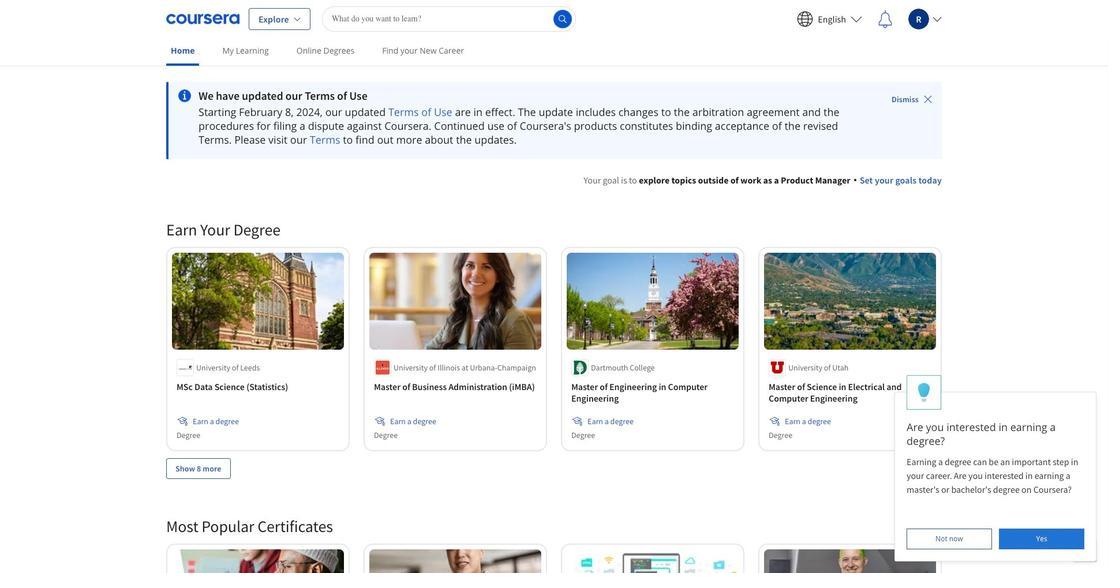 Task type: vqa. For each thing, say whether or not it's contained in the screenshot.
Lightbulb tip icon
yes



Task type: describe. For each thing, give the bounding box(es) containing it.
What do you want to learn? text field
[[322, 6, 576, 31]]

lightbulb tip image
[[918, 383, 931, 403]]

coursera image
[[166, 10, 240, 28]]

information: we have updated our terms of use element
[[199, 89, 860, 103]]

help center image
[[1079, 543, 1093, 557]]



Task type: locate. For each thing, give the bounding box(es) containing it.
most popular certificates collection element
[[159, 498, 949, 573]]

alice element
[[895, 375, 1097, 562]]

None search field
[[322, 6, 576, 31]]

earn your degree collection element
[[159, 201, 949, 498]]

main content
[[0, 68, 1109, 573]]



